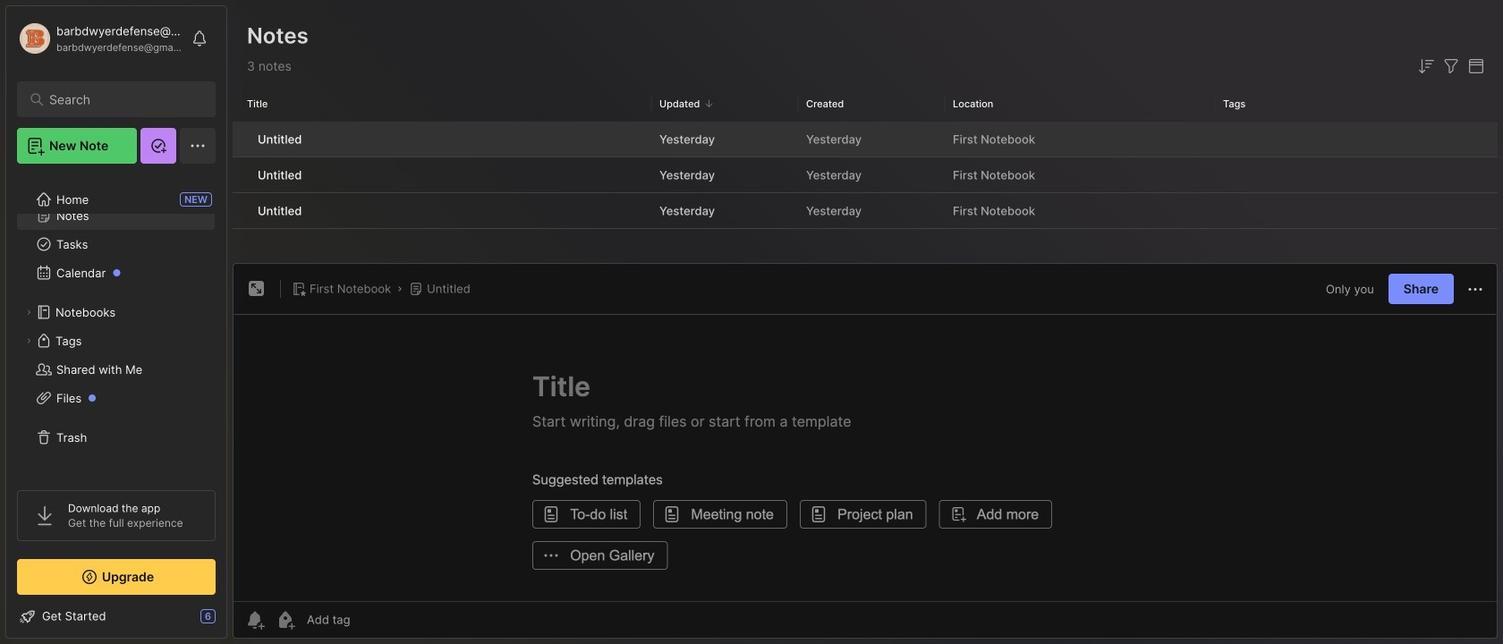Task type: vqa. For each thing, say whether or not it's contained in the screenshot.
'search box' within Main element
yes



Task type: describe. For each thing, give the bounding box(es) containing it.
More actions field
[[1465, 278, 1486, 300]]

Help and Learning task checklist field
[[6, 602, 226, 631]]

expand notebooks image
[[23, 307, 34, 318]]

note window element
[[233, 263, 1498, 643]]

Add tag field
[[305, 612, 439, 628]]

tree inside main element
[[6, 173, 226, 474]]

Search text field
[[49, 91, 192, 108]]

Sort options field
[[1416, 55, 1437, 77]]



Task type: locate. For each thing, give the bounding box(es) containing it.
3 cell from the top
[[233, 193, 247, 228]]

1 vertical spatial cell
[[233, 157, 247, 192]]

add tag image
[[275, 609, 296, 631]]

None search field
[[49, 89, 192, 110]]

2 cell from the top
[[233, 157, 247, 192]]

tree
[[6, 173, 226, 474]]

add filters image
[[1441, 55, 1462, 77]]

click to collapse image
[[226, 611, 239, 633]]

row group
[[233, 122, 1498, 230]]

more actions image
[[1465, 279, 1486, 300]]

Add filters field
[[1441, 55, 1462, 77]]

cell
[[233, 122, 247, 157], [233, 157, 247, 192], [233, 193, 247, 228]]

2 vertical spatial cell
[[233, 193, 247, 228]]

none search field inside main element
[[49, 89, 192, 110]]

Note Editor text field
[[234, 314, 1497, 601]]

expand tags image
[[23, 336, 34, 346]]

expand note image
[[246, 278, 268, 300]]

0 vertical spatial cell
[[233, 122, 247, 157]]

add a reminder image
[[244, 609, 266, 631]]

View options field
[[1462, 55, 1487, 77]]

main element
[[0, 0, 233, 644]]

Account field
[[17, 21, 183, 56]]

1 cell from the top
[[233, 122, 247, 157]]



